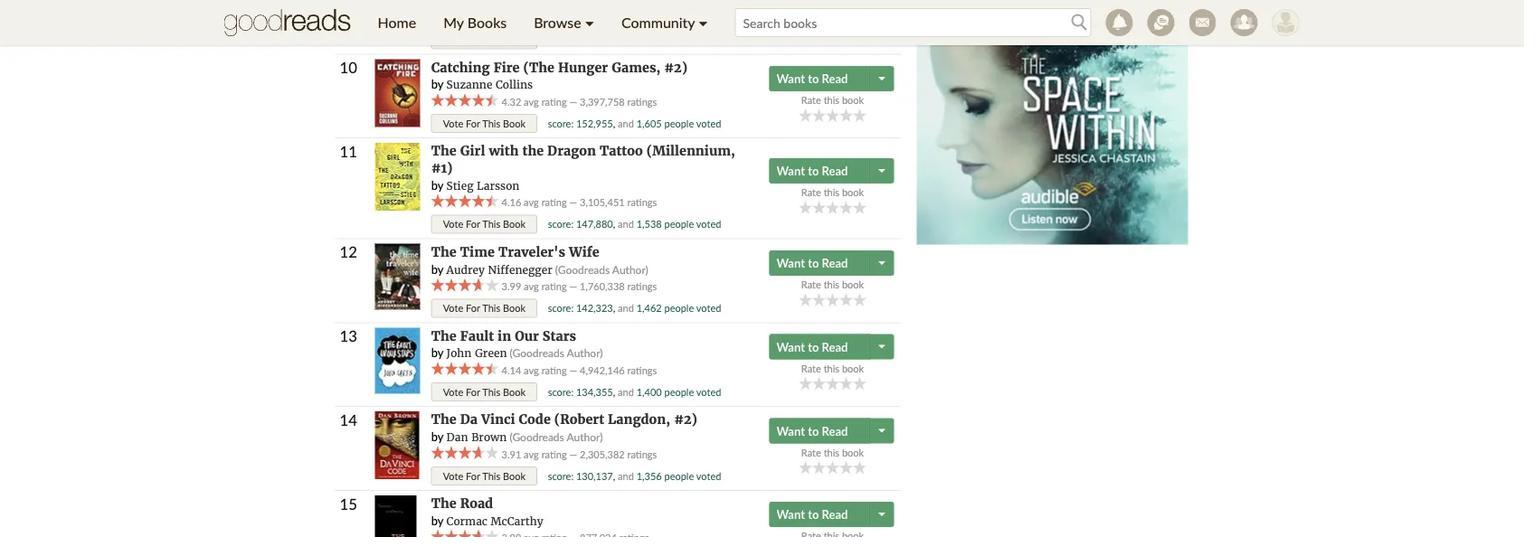 Task type: locate. For each thing, give the bounding box(es) containing it.
3 rating from the top
[[541, 196, 567, 209]]

the inside the da vinci code (robert langdon, #2) by dan brown (goodreads author)
[[431, 412, 457, 428]]

#2) down 1,400 people voted link
[[674, 412, 697, 428]]

2 , from the top
[[613, 117, 615, 130]]

for up girl
[[466, 117, 480, 130]]

home
[[378, 14, 416, 31]]

4 want from the top
[[777, 340, 805, 354]]

people for 10
[[664, 117, 694, 130]]

for for 12
[[466, 302, 480, 314]]

6 rate from the top
[[801, 446, 821, 459]]

rate for 11
[[801, 186, 821, 199]]

1 want from the top
[[777, 71, 805, 86]]

12
[[340, 243, 357, 261]]

15
[[340, 495, 357, 513]]

2 rate this book from the top
[[801, 94, 864, 106]]

rating down the time traveler's wife by audrey niffenegger (goodreads author)
[[541, 280, 567, 293]]

book down 4.32
[[503, 117, 526, 130]]

ratings for 12
[[627, 280, 657, 293]]

2 ratings from the top
[[627, 96, 657, 108]]

the girl with the dragon ta... image
[[375, 143, 420, 211]]

5 this from the top
[[824, 362, 840, 375]]

people right 1,605
[[664, 117, 694, 130]]

— up score: 147,880 link
[[569, 196, 577, 209]]

rating for 14
[[541, 448, 567, 460]]

vote up the road link
[[443, 470, 463, 482]]

notifications image
[[1106, 9, 1133, 36]]

want to read for 11
[[777, 164, 848, 178]]

4.16 avg rating — 3,105,451 ratings
[[499, 196, 657, 209]]

avg right 4.14
[[524, 364, 539, 376]]

home link
[[364, 0, 430, 45]]

the
[[522, 143, 544, 159]]

1 read from the top
[[822, 71, 848, 86]]

want for 14
[[777, 424, 805, 438]]

▾ up 1,583 people voted link
[[699, 14, 708, 31]]

by down catching
[[431, 77, 444, 92]]

4 want to read button from the top
[[769, 334, 872, 360]]

6 vote from the top
[[443, 470, 463, 482]]

1,605 people voted link
[[636, 117, 721, 130]]

5 book from the top
[[842, 362, 864, 375]]

ratings for 10
[[627, 96, 657, 108]]

3 vote for this book from the top
[[443, 218, 526, 230]]

code
[[519, 412, 551, 428]]

voted right the 1,462
[[696, 302, 721, 314]]

my group discussions image
[[1147, 9, 1175, 36]]

the girl with the dragon tattoo (millennium, #1) by stieg larsson
[[431, 143, 735, 193]]

catching fire (the hunger games, #2) link
[[431, 59, 688, 76]]

— up "score: 134,355" link at bottom
[[569, 364, 577, 376]]

vote up time
[[443, 218, 463, 230]]

0 vertical spatial author)
[[612, 263, 648, 276]]

6 this from the top
[[482, 470, 500, 482]]

people
[[664, 33, 694, 46], [664, 117, 694, 130], [664, 218, 694, 230], [664, 302, 694, 314], [664, 386, 694, 398], [664, 470, 694, 482]]

2 vote for this book link from the top
[[431, 114, 537, 133]]

3.99
[[502, 280, 521, 293]]

browse ▾ button
[[520, 0, 608, 45]]

this up road
[[482, 470, 500, 482]]

, for 13
[[613, 386, 615, 398]]

(goodreads inside the fault in our stars by john green (goodreads author)
[[510, 347, 564, 360]]

by left audrey
[[431, 262, 444, 276]]

voted right '1,356'
[[696, 470, 721, 482]]

the up "cormac"
[[431, 496, 457, 512]]

6 read from the top
[[822, 508, 848, 522]]

want to read button for 11
[[769, 158, 872, 184]]

the inside the fault in our stars by john green (goodreads author)
[[431, 328, 457, 344]]

score: 142,323 , and 1,462 people voted
[[548, 302, 721, 314]]

for for 10
[[466, 117, 480, 130]]

4,942,146
[[580, 364, 625, 376]]

(goodreads down "code"
[[510, 430, 564, 443]]

this up the fault in our stars heading
[[482, 302, 500, 314]]

1 voted from the top
[[696, 33, 721, 46]]

avg right 3.99 on the bottom of the page
[[524, 280, 539, 293]]

2 rate from the top
[[801, 94, 821, 106]]

(goodreads down our
[[510, 347, 564, 360]]

for down my books
[[466, 33, 480, 46]]

time
[[460, 244, 495, 260]]

—
[[569, 12, 577, 24], [569, 96, 577, 108], [569, 196, 577, 209], [569, 280, 577, 293], [569, 364, 577, 376], [569, 448, 577, 460]]

(goodreads down wife
[[555, 263, 610, 276]]

and for 10
[[618, 117, 634, 130]]

6 rate this book from the top
[[801, 446, 864, 459]]

vote for this book up road
[[443, 470, 526, 482]]

#1)
[[431, 160, 453, 176]]

this for 12
[[482, 302, 500, 314]]

4 want to read from the top
[[777, 340, 848, 354]]

score: down 4.16 avg rating — 3,105,451 ratings
[[548, 218, 574, 230]]

1 by from the top
[[431, 77, 444, 92]]

11
[[340, 142, 357, 160]]

3 score: from the top
[[548, 218, 574, 230]]

score: down 3.99 avg rating — 1,760,338 ratings
[[548, 302, 574, 314]]

vote for 14
[[443, 470, 463, 482]]

score: 130,137 link
[[548, 470, 613, 482]]

by left john at the left bottom of page
[[431, 346, 444, 360]]

4 rate this book from the top
[[801, 279, 864, 291]]

▾ for browse ▾
[[585, 14, 594, 31]]

rate for 13
[[801, 362, 821, 375]]

vote up fault
[[443, 302, 463, 314]]

the inside the time traveler's wife by audrey niffenegger (goodreads author)
[[431, 244, 457, 260]]

voted right 1,400
[[696, 386, 721, 398]]

for up fault
[[466, 302, 480, 314]]

vote for this book down books
[[443, 33, 526, 46]]

the up dan
[[431, 412, 457, 428]]

voted for 14
[[696, 470, 721, 482]]

by inside the girl with the dragon tattoo (millennium, #1) by stieg larsson
[[431, 178, 444, 192]]

3 rate this book from the top
[[801, 186, 864, 199]]

rating down the da vinci code (robert langdon, #2) by dan brown (goodreads author)
[[541, 448, 567, 460]]

▾ inside popup button
[[699, 14, 708, 31]]

3 to from the top
[[808, 256, 819, 270]]

5 vote for this book from the top
[[443, 386, 526, 398]]

want
[[777, 71, 805, 86], [777, 164, 805, 178], [777, 256, 805, 270], [777, 340, 805, 354], [777, 424, 805, 438], [777, 508, 805, 522]]

to for 15
[[808, 508, 819, 522]]

this up time
[[482, 218, 500, 230]]

this
[[482, 33, 500, 46], [482, 117, 500, 130], [482, 218, 500, 230], [482, 302, 500, 314], [482, 386, 500, 398], [482, 470, 500, 482]]

6 this from the top
[[824, 446, 840, 459]]

book down 4.16
[[503, 218, 526, 230]]

cormac
[[447, 514, 488, 528]]

6 by from the top
[[431, 513, 444, 528]]

2 for from the top
[[466, 117, 480, 130]]

2 vote from the top
[[443, 117, 463, 130]]

avg right '3.93'
[[524, 12, 539, 24]]

6 ratings from the top
[[627, 448, 657, 460]]

ratings up the 1,462
[[627, 280, 657, 293]]

ratings for 14
[[627, 448, 657, 460]]

5 , from the top
[[613, 386, 615, 398]]

6 vote for this book link from the top
[[431, 467, 537, 486]]

by
[[431, 77, 444, 92], [431, 178, 444, 192], [431, 262, 444, 276], [431, 346, 444, 360], [431, 429, 444, 444], [431, 513, 444, 528]]

6 want from the top
[[777, 508, 805, 522]]

book down '3.93'
[[503, 33, 526, 46]]

vote for this book for 12
[[443, 302, 526, 314]]

the time traveler's wife image
[[375, 244, 420, 310]]

4 vote from the top
[[443, 302, 463, 314]]

rating up score: 147,880 link
[[541, 196, 567, 209]]

2 by from the top
[[431, 178, 444, 192]]

my books
[[443, 14, 507, 31]]

1,400 people voted link
[[636, 386, 721, 398]]

4 , from the top
[[613, 302, 615, 314]]

1 vertical spatial #2)
[[674, 412, 697, 428]]

people for 13
[[664, 386, 694, 398]]

134,355
[[576, 386, 613, 398]]

5 to from the top
[[808, 424, 819, 438]]

want to read for 10
[[777, 71, 848, 86]]

154,182
[[576, 33, 613, 46]]

3 for from the top
[[466, 218, 480, 230]]

1 to from the top
[[808, 71, 819, 86]]

this up vinci
[[482, 386, 500, 398]]

5 the from the top
[[431, 496, 457, 512]]

people right '1,356'
[[664, 470, 694, 482]]

6 , from the top
[[613, 470, 615, 482]]

, down 3,397,758
[[613, 117, 615, 130]]

1,538
[[636, 218, 662, 230]]

voted for 11
[[696, 218, 721, 230]]

vote for this book link
[[431, 30, 537, 49], [431, 114, 537, 133], [431, 215, 537, 234], [431, 299, 537, 318], [431, 383, 537, 402], [431, 467, 537, 486]]

1 vote for this book from the top
[[443, 33, 526, 46]]

1,588,424
[[580, 12, 625, 24]]

score: down 3.91 avg rating — 2,305,382 ratings at the bottom left
[[548, 470, 574, 482]]

3 ratings from the top
[[627, 196, 657, 209]]

book for 11
[[503, 218, 526, 230]]

for
[[466, 33, 480, 46], [466, 117, 480, 130], [466, 218, 480, 230], [466, 302, 480, 314], [466, 386, 480, 398], [466, 470, 480, 482]]

rating down catching fire (the hunger games, #2) by suzanne collins
[[541, 96, 567, 108]]

avg right 3.91
[[524, 448, 539, 460]]

5 ratings from the top
[[627, 364, 657, 376]]

book for 12
[[503, 302, 526, 314]]

browse ▾
[[534, 14, 594, 31]]

ratings up 1,538
[[627, 196, 657, 209]]

1,583 people voted link
[[636, 33, 721, 46]]

want to read button for 15
[[769, 502, 872, 527]]

for for 14
[[466, 470, 480, 482]]

avg for 12
[[524, 280, 539, 293]]

score: 134,355 link
[[548, 386, 613, 398]]

and left the 1,462
[[618, 302, 634, 314]]

vote for this book up time
[[443, 218, 526, 230]]

5 this from the top
[[482, 386, 500, 398]]

5 rate from the top
[[801, 362, 821, 375]]

vote for 13
[[443, 386, 463, 398]]

stars
[[543, 328, 576, 344]]

avg
[[524, 12, 539, 24], [524, 96, 539, 108], [524, 196, 539, 209], [524, 280, 539, 293], [524, 364, 539, 376], [524, 448, 539, 460]]

this up with
[[482, 117, 500, 130]]

4 rating from the top
[[541, 280, 567, 293]]

collins
[[496, 78, 533, 92]]

read for 11
[[822, 164, 848, 178]]

4 rate from the top
[[801, 279, 821, 291]]

the da vinci code (robert l... image
[[375, 412, 419, 479]]

, down 1,588,424
[[613, 33, 615, 46]]

book for 13
[[503, 386, 526, 398]]

1 this from the top
[[824, 10, 840, 22]]

4.32
[[502, 96, 521, 108]]

traveler's
[[498, 244, 565, 260]]

3 this from the top
[[824, 186, 840, 199]]

score: down the browse
[[548, 33, 574, 46]]

voted up (millennium,
[[696, 117, 721, 130]]

menu containing home
[[364, 0, 721, 45]]

author)
[[612, 263, 648, 276], [567, 347, 603, 360], [567, 430, 603, 443]]

4 and from the top
[[618, 302, 634, 314]]

2 vertical spatial (goodreads
[[510, 430, 564, 443]]

the girl with the dragon tattoo (millennium, #1) link
[[431, 143, 735, 176]]

ratings up '1,356'
[[627, 448, 657, 460]]

for up time
[[466, 218, 480, 230]]

vote for this book up girl
[[443, 117, 526, 130]]

4 voted from the top
[[696, 302, 721, 314]]

, down the 3,105,451
[[613, 218, 615, 230]]

rating for 11
[[541, 196, 567, 209]]

the up audrey
[[431, 244, 457, 260]]

book
[[503, 33, 526, 46], [503, 117, 526, 130], [503, 218, 526, 230], [503, 302, 526, 314], [503, 386, 526, 398], [503, 470, 526, 482]]

brown
[[471, 430, 507, 444]]

vote for this book for 10
[[443, 117, 526, 130]]

4 this from the top
[[824, 279, 840, 291]]

— up score: 130,137 link
[[569, 448, 577, 460]]

vote up girl
[[443, 117, 463, 130]]

(goodreads inside the da vinci code (robert langdon, #2) by dan brown (goodreads author)
[[510, 430, 564, 443]]

— for 13
[[569, 364, 577, 376]]

1 book from the top
[[842, 10, 864, 22]]

people right 1,400
[[664, 386, 694, 398]]

1 horizontal spatial ▾
[[699, 14, 708, 31]]

rate this book
[[801, 10, 864, 22], [801, 94, 864, 106], [801, 186, 864, 199], [801, 279, 864, 291], [801, 362, 864, 375], [801, 446, 864, 459]]

4 book from the top
[[503, 302, 526, 314]]

book for 11
[[842, 186, 864, 199]]

by inside the road by cormac mccarthy
[[431, 513, 444, 528]]

2 this from the top
[[824, 94, 840, 106]]

vote for this book link up fault
[[431, 299, 537, 318]]

and left '1,356'
[[618, 470, 634, 482]]

the fault in our stars link
[[431, 328, 576, 344]]

3 avg from the top
[[524, 196, 539, 209]]

vote
[[443, 33, 463, 46], [443, 117, 463, 130], [443, 218, 463, 230], [443, 302, 463, 314], [443, 386, 463, 398], [443, 470, 463, 482]]

ratings up 1,400
[[627, 364, 657, 376]]

3 want to read button from the top
[[769, 251, 872, 276]]

by down #1)
[[431, 178, 444, 192]]

and left 1,400
[[618, 386, 634, 398]]

1 vertical spatial (goodreads
[[510, 347, 564, 360]]

score: 152,955 link
[[548, 117, 613, 130]]

ratings up 1,605
[[627, 96, 657, 108]]

author) down (robert
[[567, 430, 603, 443]]

score: 130,137 , and 1,356 people voted
[[548, 470, 721, 482]]

(goodreads
[[555, 263, 610, 276], [510, 347, 564, 360], [510, 430, 564, 443]]

— up score: 152,955 link
[[569, 96, 577, 108]]

5 vote from the top
[[443, 386, 463, 398]]

0 vertical spatial (goodreads
[[555, 263, 610, 276]]

6 — from the top
[[569, 448, 577, 460]]

(the
[[523, 59, 554, 76]]

4 — from the top
[[569, 280, 577, 293]]

rate this book for 14
[[801, 446, 864, 459]]

the up #1)
[[431, 143, 457, 159]]

vote for this book link down '3.93'
[[431, 30, 537, 49]]

3 — from the top
[[569, 196, 577, 209]]

and for 13
[[618, 386, 634, 398]]

want to read for 12
[[777, 256, 848, 270]]

3.91 avg rating — 2,305,382 ratings
[[499, 448, 657, 460]]

catching fire (the hunger games, #2) heading
[[431, 59, 688, 76]]

1,462 people voted link
[[636, 302, 721, 314]]

— up score: 154,182 link
[[569, 12, 577, 24]]

the inside the road by cormac mccarthy
[[431, 496, 457, 512]]

rating for 13
[[541, 364, 567, 376]]

3,105,451
[[580, 196, 625, 209]]

vote for this book link up road
[[431, 467, 537, 486]]

2 book from the top
[[842, 94, 864, 106]]

and for 12
[[618, 302, 634, 314]]

vote for this book up fault
[[443, 302, 526, 314]]

5 book from the top
[[503, 386, 526, 398]]

and left 1,538
[[618, 218, 634, 230]]

the fault in our stars heading
[[431, 328, 576, 344]]

6 avg from the top
[[524, 448, 539, 460]]

vote for 11
[[443, 218, 463, 230]]

this down books
[[482, 33, 500, 46]]

1 vertical spatial author)
[[567, 347, 603, 360]]

1 for from the top
[[466, 33, 480, 46]]

1,760,338
[[580, 280, 625, 293]]

people for 14
[[664, 470, 694, 482]]

2 want from the top
[[777, 164, 805, 178]]

4 the from the top
[[431, 412, 457, 428]]

, down 4,942,146
[[613, 386, 615, 398]]

community ▾
[[621, 14, 708, 31]]

by left "cormac"
[[431, 513, 444, 528]]

(goodreads inside the time traveler's wife by audrey niffenegger (goodreads author)
[[555, 263, 610, 276]]

and left 1,605
[[618, 117, 634, 130]]

the inside the girl with the dragon tattoo (millennium, #1) by stieg larsson
[[431, 143, 457, 159]]

author) inside the time traveler's wife by audrey niffenegger (goodreads author)
[[612, 263, 648, 276]]

author) inside the da vinci code (robert langdon, #2) by dan brown (goodreads author)
[[567, 430, 603, 443]]

catching fire (the hunger games, #2) by suzanne collins
[[431, 59, 688, 92]]

4 by from the top
[[431, 346, 444, 360]]

5 vote for this book link from the top
[[431, 383, 537, 402]]

book down 3.99 on the bottom of the page
[[503, 302, 526, 314]]

6 book from the top
[[842, 446, 864, 459]]

avg right 4.16
[[524, 196, 539, 209]]

1 the from the top
[[431, 143, 457, 159]]

games,
[[612, 59, 661, 76]]

2 this from the top
[[482, 117, 500, 130]]

4 book from the top
[[842, 279, 864, 291]]

3 people from the top
[[664, 218, 694, 230]]

rating up "score: 134,355" link at bottom
[[541, 364, 567, 376]]

2 want to read from the top
[[777, 164, 848, 178]]

the time traveler's wife heading
[[431, 244, 600, 260]]

— for 12
[[569, 280, 577, 293]]

avg right 4.32
[[524, 96, 539, 108]]

▾ up 154,182
[[585, 14, 594, 31]]

book for 13
[[842, 362, 864, 375]]

vote for this book up vinci
[[443, 386, 526, 398]]

menu
[[364, 0, 721, 45]]

ratings up 1,583
[[627, 12, 657, 24]]

1 rating from the top
[[541, 12, 567, 24]]

want for 11
[[777, 164, 805, 178]]

the for 11
[[431, 143, 457, 159]]

, down "2,305,382"
[[613, 470, 615, 482]]

5 rate this book from the top
[[801, 362, 864, 375]]

4 this from the top
[[482, 302, 500, 314]]

want to read button for 13
[[769, 334, 872, 360]]

3 want to read from the top
[[777, 256, 848, 270]]

hunger
[[558, 59, 608, 76]]

community
[[621, 14, 695, 31]]

Search for books to add to your shelves search field
[[735, 8, 1091, 37]]

4 people from the top
[[664, 302, 694, 314]]

▾ inside "dropdown button"
[[585, 14, 594, 31]]

(millennium,
[[647, 143, 735, 159]]

book for 14
[[842, 446, 864, 459]]

0 vertical spatial #2)
[[664, 59, 688, 76]]

by inside catching fire (the hunger games, #2) by suzanne collins
[[431, 77, 444, 92]]

read for 13
[[822, 340, 848, 354]]

inbox image
[[1189, 9, 1216, 36]]

3 vote for this book link from the top
[[431, 215, 537, 234]]

vote for this book link for 14
[[431, 467, 537, 486]]

the road by cormac mccarthy
[[431, 496, 543, 528]]

for for 13
[[466, 386, 480, 398]]

want to read for 15
[[777, 508, 848, 522]]

#2) inside catching fire (the hunger games, #2) by suzanne collins
[[664, 59, 688, 76]]

3 the from the top
[[431, 328, 457, 344]]

score: down 4.14 avg rating — 4,942,146 ratings at the bottom left of the page
[[548, 386, 574, 398]]

voted right 1,538
[[696, 218, 721, 230]]

vote for this book link up time
[[431, 215, 537, 234]]

▾
[[585, 14, 594, 31], [699, 14, 708, 31]]

the da vinci code (robert langdon, #2) by dan brown (goodreads author)
[[431, 412, 697, 444]]

people right 1,538
[[664, 218, 694, 230]]

ratings
[[627, 12, 657, 24], [627, 96, 657, 108], [627, 196, 657, 209], [627, 280, 657, 293], [627, 364, 657, 376], [627, 448, 657, 460]]

book down 4.14
[[503, 386, 526, 398]]

1,462
[[636, 302, 662, 314]]

dan brown link
[[447, 430, 507, 444]]

6 book from the top
[[503, 470, 526, 482]]

#2) down 1,583 people voted link
[[664, 59, 688, 76]]

people down community ▾
[[664, 33, 694, 46]]

— up score: 142,323 link
[[569, 280, 577, 293]]

vote up da on the bottom of the page
[[443, 386, 463, 398]]

6 to from the top
[[808, 508, 819, 522]]

by left dan
[[431, 429, 444, 444]]

the up john at the left bottom of page
[[431, 328, 457, 344]]

3 rate from the top
[[801, 186, 821, 199]]

#2) inside the da vinci code (robert langdon, #2) by dan brown (goodreads author)
[[674, 412, 697, 428]]

3.93 avg rating — 1,588,424 ratings
[[499, 12, 657, 24]]

want to read button for 10
[[769, 66, 872, 91]]

vote for this book link up girl
[[431, 114, 537, 133]]

1 rate this book from the top
[[801, 10, 864, 22]]

5 read from the top
[[822, 424, 848, 438]]

vote for this book link for 10
[[431, 114, 537, 133]]

1 book from the top
[[503, 33, 526, 46]]

4 for from the top
[[466, 302, 480, 314]]

vote for this book link up vinci
[[431, 383, 537, 402]]

2 score: from the top
[[548, 117, 574, 130]]

the for 13
[[431, 328, 457, 344]]

3 read from the top
[[822, 256, 848, 270]]

4 avg from the top
[[524, 280, 539, 293]]

, for 10
[[613, 117, 615, 130]]

author) up "1,760,338"
[[612, 263, 648, 276]]

3 book from the top
[[842, 186, 864, 199]]

0 horizontal spatial ▾
[[585, 14, 594, 31]]

2 vertical spatial author)
[[567, 430, 603, 443]]



Task type: vqa. For each thing, say whether or not it's contained in the screenshot.


Task type: describe. For each thing, give the bounding box(es) containing it.
ratings for 11
[[627, 196, 657, 209]]

friend requests image
[[1231, 9, 1258, 36]]

score: for 10
[[548, 117, 574, 130]]

rating for 12
[[541, 280, 567, 293]]

mccarthy
[[491, 514, 543, 528]]

1 — from the top
[[569, 12, 577, 24]]

my
[[443, 14, 464, 31]]

bob builder image
[[1272, 9, 1299, 36]]

advertisement region
[[917, 19, 1188, 245]]

to for 10
[[808, 71, 819, 86]]

the da vinci code (robert langdon, #2) heading
[[431, 412, 697, 428]]

(robert
[[554, 412, 604, 428]]

read for 10
[[822, 71, 848, 86]]

3.93
[[502, 12, 521, 24]]

1 this from the top
[[482, 33, 500, 46]]

1,356
[[636, 470, 662, 482]]

the road image
[[375, 496, 417, 537]]

and for 11
[[618, 218, 634, 230]]

to for 14
[[808, 424, 819, 438]]

vote for this book link for 13
[[431, 383, 537, 402]]

, for 14
[[613, 470, 615, 482]]

want to read button for 14
[[769, 418, 872, 444]]

voted for 10
[[696, 117, 721, 130]]

green
[[475, 347, 507, 361]]

want to read for 13
[[777, 340, 848, 354]]

and for 14
[[618, 470, 634, 482]]

1,400
[[636, 386, 662, 398]]

3.91
[[502, 448, 521, 460]]

this for 10
[[824, 94, 840, 106]]

score: 154,182 , and 1,583 people voted
[[548, 33, 721, 46]]

score: 134,355 , and 1,400 people voted
[[548, 386, 721, 398]]

▾ for community ▾
[[699, 14, 708, 31]]

rate this book for 11
[[801, 186, 864, 199]]

score: 154,182 link
[[548, 33, 613, 46]]

the time traveler's wife by audrey niffenegger (goodreads author)
[[431, 244, 648, 277]]

in
[[498, 328, 511, 344]]

1 and from the top
[[618, 33, 634, 46]]

1,356 people voted link
[[636, 470, 721, 482]]

10
[[340, 58, 357, 76]]

rate for 10
[[801, 94, 821, 106]]

vote for 12
[[443, 302, 463, 314]]

the time traveler's wife link
[[431, 244, 600, 260]]

1 people from the top
[[664, 33, 694, 46]]

rate this book for 13
[[801, 362, 864, 375]]

1 score: from the top
[[548, 33, 574, 46]]

— for 14
[[569, 448, 577, 460]]

4.14 avg rating — 4,942,146 ratings
[[499, 364, 657, 376]]

avg for 14
[[524, 448, 539, 460]]

want for 12
[[777, 256, 805, 270]]

this for 11
[[824, 186, 840, 199]]

john green link
[[447, 347, 507, 361]]

this for 14
[[482, 470, 500, 482]]

the girl with the dragon tattoo (millennium, #1) heading
[[431, 143, 735, 176]]

this for 13
[[482, 386, 500, 398]]

this for 11
[[482, 218, 500, 230]]

130,137
[[576, 470, 613, 482]]

community ▾ button
[[608, 0, 721, 45]]

score: for 13
[[548, 386, 574, 398]]

langdon,
[[608, 412, 670, 428]]

2,305,382
[[580, 448, 625, 460]]

vinci
[[481, 412, 515, 428]]

dan
[[447, 430, 468, 444]]

the da vinci code (robert langdon, #2) link
[[431, 412, 697, 428]]

score: 147,880 , and 1,538 people voted
[[548, 218, 721, 230]]

3.99 avg rating — 1,760,338 ratings
[[499, 280, 657, 293]]

want for 13
[[777, 340, 805, 354]]

catching fire (the hunger g... image
[[375, 59, 420, 127]]

avg for 10
[[524, 96, 539, 108]]

3,397,758
[[580, 96, 625, 108]]

score: 152,955 , and 1,605 people voted
[[548, 117, 721, 130]]

avg for 11
[[524, 196, 539, 209]]

tattoo
[[600, 143, 643, 159]]

to for 11
[[808, 164, 819, 178]]

this for 13
[[824, 362, 840, 375]]

wife
[[569, 244, 600, 260]]

this for 12
[[824, 279, 840, 291]]

stieg
[[447, 179, 474, 193]]

vote for 10
[[443, 117, 463, 130]]

audrey niffenegger link
[[447, 263, 552, 277]]

girl
[[460, 143, 485, 159]]

cormac mccarthy link
[[447, 514, 543, 528]]

4.16
[[502, 196, 521, 209]]

book for 12
[[842, 279, 864, 291]]

suzanne collins link
[[447, 78, 533, 92]]

rate for 14
[[801, 446, 821, 459]]

fault
[[460, 328, 494, 344]]

147,880
[[576, 218, 613, 230]]

da
[[460, 412, 478, 428]]

want to read for 14
[[777, 424, 848, 438]]

this for 10
[[482, 117, 500, 130]]

1,583
[[636, 33, 662, 46]]

browse
[[534, 14, 581, 31]]

the for 12
[[431, 244, 457, 260]]

vote for this book for 11
[[443, 218, 526, 230]]

score: 147,880 link
[[548, 218, 613, 230]]

author) inside the fault in our stars by john green (goodreads author)
[[567, 347, 603, 360]]

score: for 14
[[548, 470, 574, 482]]

book for 14
[[503, 470, 526, 482]]

want for 10
[[777, 71, 805, 86]]

1 vote from the top
[[443, 33, 463, 46]]

by inside the time traveler's wife by audrey niffenegger (goodreads author)
[[431, 262, 444, 276]]

Search books text field
[[735, 8, 1091, 37]]

read for 12
[[822, 256, 848, 270]]

book for 10
[[842, 94, 864, 106]]

152,955
[[576, 117, 613, 130]]

audrey
[[447, 263, 485, 277]]

rate for 12
[[801, 279, 821, 291]]

1 ratings from the top
[[627, 12, 657, 24]]

, for 11
[[613, 218, 615, 230]]

to for 12
[[808, 256, 819, 270]]

rate this book for 10
[[801, 94, 864, 106]]

vote for this book link for 12
[[431, 299, 537, 318]]

suzanne
[[447, 78, 492, 92]]

the road heading
[[431, 496, 493, 512]]

1 avg from the top
[[524, 12, 539, 24]]

the for 14
[[431, 412, 457, 428]]

people for 12
[[664, 302, 694, 314]]

rate this book for 12
[[801, 279, 864, 291]]

to for 13
[[808, 340, 819, 354]]

by inside the fault in our stars by john green (goodreads author)
[[431, 346, 444, 360]]

read for 14
[[822, 424, 848, 438]]

1 vote for this book link from the top
[[431, 30, 537, 49]]

fire
[[494, 59, 520, 76]]

road
[[460, 496, 493, 512]]

john
[[447, 347, 472, 361]]

score: 142,323 link
[[548, 302, 613, 314]]

my books link
[[430, 0, 520, 45]]

stieg larsson link
[[447, 179, 520, 193]]

, for 12
[[613, 302, 615, 314]]

score: for 11
[[548, 218, 574, 230]]

book for 10
[[503, 117, 526, 130]]

vote for this book for 14
[[443, 470, 526, 482]]

this for 14
[[824, 446, 840, 459]]

1 , from the top
[[613, 33, 615, 46]]

the fault in our stars image
[[375, 328, 420, 394]]

1,605
[[636, 117, 662, 130]]

vote for this book for 13
[[443, 386, 526, 398]]

want to read button for 12
[[769, 251, 872, 276]]

142,323
[[576, 302, 613, 314]]

avg for 13
[[524, 364, 539, 376]]

score: for 12
[[548, 302, 574, 314]]

the fault in our stars by john green (goodreads author)
[[431, 328, 603, 361]]

vote for this book link for 11
[[431, 215, 537, 234]]

read for 15
[[822, 508, 848, 522]]

the road link
[[431, 496, 493, 512]]

people for 11
[[664, 218, 694, 230]]

our
[[515, 328, 539, 344]]

4.14
[[502, 364, 521, 376]]

dragon
[[547, 143, 596, 159]]

— for 10
[[569, 96, 577, 108]]

books
[[467, 14, 507, 31]]

life of pi image
[[375, 0, 419, 43]]

by inside the da vinci code (robert langdon, #2) by dan brown (goodreads author)
[[431, 429, 444, 444]]

1 rate from the top
[[801, 10, 821, 22]]

niffenegger
[[488, 263, 552, 277]]



